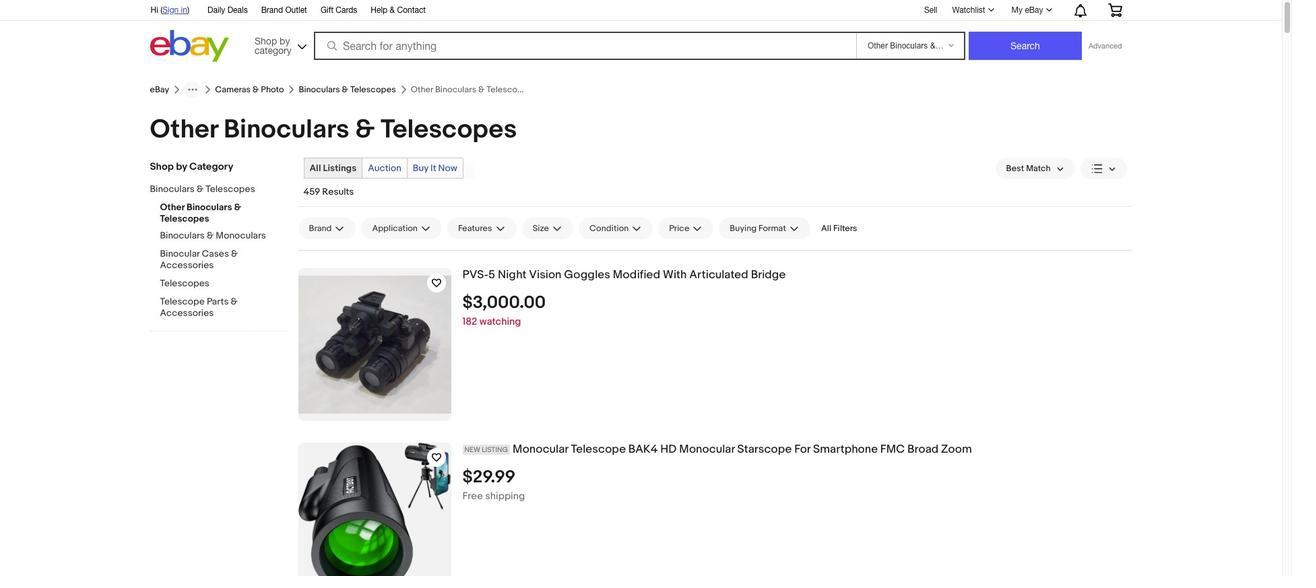 Task type: vqa. For each thing, say whether or not it's contained in the screenshot.
by associated with Category
yes



Task type: describe. For each thing, give the bounding box(es) containing it.
)
[[187, 5, 189, 15]]

now
[[438, 162, 458, 174]]

& left photo
[[253, 84, 259, 95]]

bak4
[[629, 443, 658, 456]]

by for category
[[176, 160, 187, 173]]

all for all listings
[[310, 162, 321, 174]]

$3,000.00 182 watching
[[463, 292, 546, 328]]

help & contact link
[[371, 3, 426, 18]]

& up monoculars in the top left of the page
[[234, 201, 241, 213]]

1 monocular from the left
[[513, 443, 569, 456]]

binoculars up other binoculars & telescopes at the left of page
[[299, 84, 340, 95]]

Search for anything text field
[[316, 33, 854, 59]]

condition
[[590, 223, 629, 234]]

binoculars & telescopes other binoculars & telescopes binoculars & monoculars binocular cases & accessories telescopes telescope parts & accessories
[[150, 183, 266, 319]]

0 horizontal spatial binoculars & telescopes link
[[150, 183, 278, 196]]

contact
[[397, 5, 426, 15]]

telescopes up other binoculars & telescopes at the left of page
[[350, 84, 396, 95]]

pvs-5 night vision goggles modified with articulated bridge image
[[298, 276, 451, 413]]

ebay link
[[150, 84, 169, 95]]

filters
[[834, 223, 858, 234]]

match
[[1026, 163, 1051, 174]]

for
[[795, 443, 811, 456]]

parts
[[207, 296, 229, 307]]

broad
[[908, 443, 939, 456]]

size
[[533, 223, 549, 234]]

$29.99 free shipping
[[463, 467, 525, 503]]

& right parts
[[231, 296, 238, 307]]

help
[[371, 5, 388, 15]]

all listings
[[310, 162, 357, 174]]

shop by category banner
[[143, 0, 1133, 65]]

1 horizontal spatial telescope
[[571, 443, 626, 456]]

pvs-
[[463, 268, 489, 282]]

1 accessories from the top
[[160, 259, 214, 271]]

459 results
[[304, 186, 354, 197]]

binoculars & monoculars link
[[160, 230, 288, 243]]

brand for brand outlet
[[261, 5, 283, 15]]

price
[[669, 223, 690, 234]]

0 vertical spatial other
[[150, 114, 218, 146]]

2 monocular from the left
[[679, 443, 735, 456]]

features
[[458, 223, 492, 234]]

shop for shop by category
[[255, 35, 277, 46]]

goggles
[[564, 268, 611, 282]]

cameras
[[215, 84, 251, 95]]

binoculars down photo
[[224, 114, 350, 146]]

in
[[181, 5, 187, 15]]

auction link
[[363, 158, 407, 178]]

binocular cases & accessories link
[[160, 248, 288, 272]]

all filters
[[821, 223, 858, 234]]

my ebay
[[1012, 5, 1044, 15]]

sell
[[925, 5, 938, 15]]

459
[[304, 186, 320, 197]]

gift cards link
[[321, 3, 357, 18]]

by for category
[[280, 35, 290, 46]]

best
[[1007, 163, 1025, 174]]

zoom
[[941, 443, 972, 456]]

modified
[[613, 268, 661, 282]]

features button
[[447, 218, 517, 239]]

account navigation
[[143, 0, 1133, 21]]

shop for shop by category
[[150, 160, 174, 173]]

starscope
[[738, 443, 792, 456]]

cases
[[202, 248, 229, 259]]

hi
[[151, 5, 158, 15]]

& up cases
[[207, 230, 214, 241]]

telescope inside 'binoculars & telescopes other binoculars & telescopes binoculars & monoculars binocular cases & accessories telescopes telescope parts & accessories'
[[160, 296, 205, 307]]

my ebay link
[[1005, 2, 1058, 18]]

listings
[[323, 162, 357, 174]]

watchlist
[[953, 5, 986, 15]]

brand outlet link
[[261, 3, 307, 18]]

cameras & photo
[[215, 84, 284, 95]]

watchlist link
[[945, 2, 1000, 18]]

182
[[463, 315, 477, 328]]

condition button
[[579, 218, 653, 239]]

application button
[[362, 218, 442, 239]]

ebay inside my ebay "link"
[[1025, 5, 1044, 15]]

cameras & photo link
[[215, 84, 284, 95]]

brand button
[[298, 218, 356, 239]]

cards
[[336, 5, 357, 15]]

best match
[[1007, 163, 1051, 174]]

shop by category
[[255, 35, 292, 56]]

hi ( sign in )
[[151, 5, 189, 15]]

articulated
[[690, 268, 749, 282]]



Task type: locate. For each thing, give the bounding box(es) containing it.
telescopes up binocular at top left
[[160, 213, 209, 224]]

0 horizontal spatial monocular
[[513, 443, 569, 456]]

buy it now
[[413, 162, 458, 174]]

other binoculars & telescopes
[[150, 114, 517, 146]]

telescope parts & accessories link
[[160, 296, 288, 320]]

by inside shop by category
[[280, 35, 290, 46]]

5
[[489, 268, 495, 282]]

other down shop by category
[[160, 201, 185, 213]]

buy
[[413, 162, 429, 174]]

price button
[[659, 218, 714, 239]]

all for all filters
[[821, 223, 832, 234]]

shop inside other binoculars & telescopes "main content"
[[150, 160, 174, 173]]

all inside all filters button
[[821, 223, 832, 234]]

& up other binoculars & telescopes at the left of page
[[342, 84, 348, 95]]

deals
[[228, 5, 248, 15]]

1 horizontal spatial monocular
[[679, 443, 735, 456]]

1 horizontal spatial all
[[821, 223, 832, 234]]

bridge
[[751, 268, 786, 282]]

$29.99
[[463, 467, 516, 488]]

shipping
[[485, 490, 525, 503]]

shop down brand outlet link
[[255, 35, 277, 46]]

monocular telescope bak4 hd monocular starscope for smartphone fmc broad zoom image
[[298, 443, 451, 576]]

0 vertical spatial telescope
[[160, 296, 205, 307]]

& right the help at the left
[[390, 5, 395, 15]]

all listings link
[[304, 158, 362, 178]]

all up 459
[[310, 162, 321, 174]]

1 horizontal spatial ebay
[[1025, 5, 1044, 15]]

0 vertical spatial brand
[[261, 5, 283, 15]]

by inside other binoculars & telescopes "main content"
[[176, 160, 187, 173]]

telescopes link
[[160, 278, 288, 290]]

results
[[322, 186, 354, 197]]

&
[[390, 5, 395, 15], [253, 84, 259, 95], [342, 84, 348, 95], [355, 114, 375, 146], [197, 183, 204, 195], [234, 201, 241, 213], [207, 230, 214, 241], [231, 248, 238, 259], [231, 296, 238, 307]]

category
[[255, 45, 292, 56]]

& up auction link
[[355, 114, 375, 146]]

daily
[[208, 5, 225, 15]]

0 horizontal spatial by
[[176, 160, 187, 173]]

telescope
[[160, 296, 205, 307], [571, 443, 626, 456]]

0 horizontal spatial all
[[310, 162, 321, 174]]

monocular right "listing"
[[513, 443, 569, 456]]

view: list view image
[[1091, 161, 1116, 176]]

0 horizontal spatial telescope
[[160, 296, 205, 307]]

new listing monocular telescope bak4 hd monocular starscope for smartphone fmc broad zoom
[[465, 443, 972, 456]]

smartphone
[[813, 443, 878, 456]]

binoculars up binocular at top left
[[160, 230, 205, 241]]

night
[[498, 268, 527, 282]]

0 horizontal spatial ebay
[[150, 84, 169, 95]]

buy it now link
[[408, 158, 463, 178]]

advanced link
[[1082, 32, 1129, 59]]

binoculars
[[299, 84, 340, 95], [224, 114, 350, 146], [150, 183, 195, 195], [187, 201, 232, 213], [160, 230, 205, 241]]

& inside account navigation
[[390, 5, 395, 15]]

buying
[[730, 223, 757, 234]]

0 vertical spatial all
[[310, 162, 321, 174]]

vision
[[529, 268, 562, 282]]

telescope left parts
[[160, 296, 205, 307]]

telescopes down binocular at top left
[[160, 278, 210, 289]]

photo
[[261, 84, 284, 95]]

other up shop by category
[[150, 114, 218, 146]]

gift
[[321, 5, 334, 15]]

other binoculars & telescopes main content
[[139, 76, 1143, 576]]

other inside 'binoculars & telescopes other binoculars & telescopes binoculars & monoculars binocular cases & accessories telescopes telescope parts & accessories'
[[160, 201, 185, 213]]

category
[[189, 160, 233, 173]]

0 horizontal spatial brand
[[261, 5, 283, 15]]

accessories
[[160, 259, 214, 271], [160, 307, 214, 319]]

ebay inside other binoculars & telescopes "main content"
[[150, 84, 169, 95]]

none submit inside shop by category banner
[[969, 32, 1082, 60]]

pvs-5 night vision goggles modified with articulated bridge
[[463, 268, 786, 282]]

accessories up telescopes link
[[160, 259, 214, 271]]

telescope left the bak4
[[571, 443, 626, 456]]

telescopes
[[350, 84, 396, 95], [381, 114, 517, 146], [206, 183, 255, 195], [160, 213, 209, 224], [160, 278, 210, 289]]

daily deals link
[[208, 3, 248, 18]]

1 vertical spatial ebay
[[150, 84, 169, 95]]

brand outlet
[[261, 5, 307, 15]]

1 horizontal spatial by
[[280, 35, 290, 46]]

(
[[161, 5, 163, 15]]

0 vertical spatial by
[[280, 35, 290, 46]]

1 vertical spatial shop
[[150, 160, 174, 173]]

1 horizontal spatial shop
[[255, 35, 277, 46]]

& down shop by category
[[197, 183, 204, 195]]

by down brand outlet link
[[280, 35, 290, 46]]

brand left outlet
[[261, 5, 283, 15]]

pvs-5 night vision goggles modified with articulated bridge link
[[463, 268, 1133, 282]]

0 vertical spatial ebay
[[1025, 5, 1044, 15]]

with
[[663, 268, 687, 282]]

all inside all listings link
[[310, 162, 321, 174]]

binoculars & telescopes
[[299, 84, 396, 95]]

help & contact
[[371, 5, 426, 15]]

shop
[[255, 35, 277, 46], [150, 160, 174, 173]]

buying format button
[[719, 218, 811, 239]]

brand
[[261, 5, 283, 15], [309, 223, 332, 234]]

0 vertical spatial accessories
[[160, 259, 214, 271]]

free
[[463, 490, 483, 503]]

advanced
[[1089, 42, 1122, 50]]

hd
[[661, 443, 677, 456]]

1 vertical spatial by
[[176, 160, 187, 173]]

gift cards
[[321, 5, 357, 15]]

ebay
[[1025, 5, 1044, 15], [150, 84, 169, 95]]

telescopes down "category"
[[206, 183, 255, 195]]

new
[[465, 445, 480, 454]]

& right cases
[[231, 248, 238, 259]]

brand inside account navigation
[[261, 5, 283, 15]]

monocular right hd
[[679, 443, 735, 456]]

all left filters
[[821, 223, 832, 234]]

brand for brand
[[309, 223, 332, 234]]

brand down 459 results
[[309, 223, 332, 234]]

shop left "category"
[[150, 160, 174, 173]]

monocular
[[513, 443, 569, 456], [679, 443, 735, 456]]

it
[[431, 162, 436, 174]]

1 horizontal spatial brand
[[309, 223, 332, 234]]

1 vertical spatial brand
[[309, 223, 332, 234]]

1 vertical spatial other
[[160, 201, 185, 213]]

2 accessories from the top
[[160, 307, 214, 319]]

1 vertical spatial all
[[821, 223, 832, 234]]

1 horizontal spatial binoculars & telescopes link
[[299, 84, 396, 95]]

outlet
[[285, 5, 307, 15]]

shop inside shop by category
[[255, 35, 277, 46]]

1 vertical spatial binoculars & telescopes link
[[150, 183, 278, 196]]

0 vertical spatial shop
[[255, 35, 277, 46]]

best match button
[[996, 158, 1075, 179]]

listing
[[482, 445, 508, 454]]

accessories down telescopes link
[[160, 307, 214, 319]]

binoculars & telescopes link
[[299, 84, 396, 95], [150, 183, 278, 196]]

$3,000.00
[[463, 292, 546, 313]]

all filters button
[[816, 218, 863, 239]]

by left "category"
[[176, 160, 187, 173]]

brand inside dropdown button
[[309, 223, 332, 234]]

shop by category
[[150, 160, 233, 173]]

fmc
[[881, 443, 905, 456]]

sign
[[163, 5, 179, 15]]

auction
[[368, 162, 402, 174]]

application
[[372, 223, 418, 234]]

my
[[1012, 5, 1023, 15]]

monoculars
[[216, 230, 266, 241]]

0 vertical spatial binoculars & telescopes link
[[299, 84, 396, 95]]

shop by category button
[[249, 30, 309, 59]]

size button
[[522, 218, 573, 239]]

binoculars down shop by category
[[150, 183, 195, 195]]

None submit
[[969, 32, 1082, 60]]

binoculars & telescopes link down "category"
[[150, 183, 278, 196]]

other
[[150, 114, 218, 146], [160, 201, 185, 213]]

0 horizontal spatial shop
[[150, 160, 174, 173]]

binoculars & telescopes link up other binoculars & telescopes at the left of page
[[299, 84, 396, 95]]

binoculars up binoculars & monoculars link
[[187, 201, 232, 213]]

sign in link
[[163, 5, 187, 15]]

1 vertical spatial accessories
[[160, 307, 214, 319]]

your shopping cart image
[[1108, 3, 1123, 17]]

sell link
[[918, 5, 944, 15]]

1 vertical spatial telescope
[[571, 443, 626, 456]]

format
[[759, 223, 786, 234]]

binocular
[[160, 248, 200, 259]]

telescopes up now
[[381, 114, 517, 146]]



